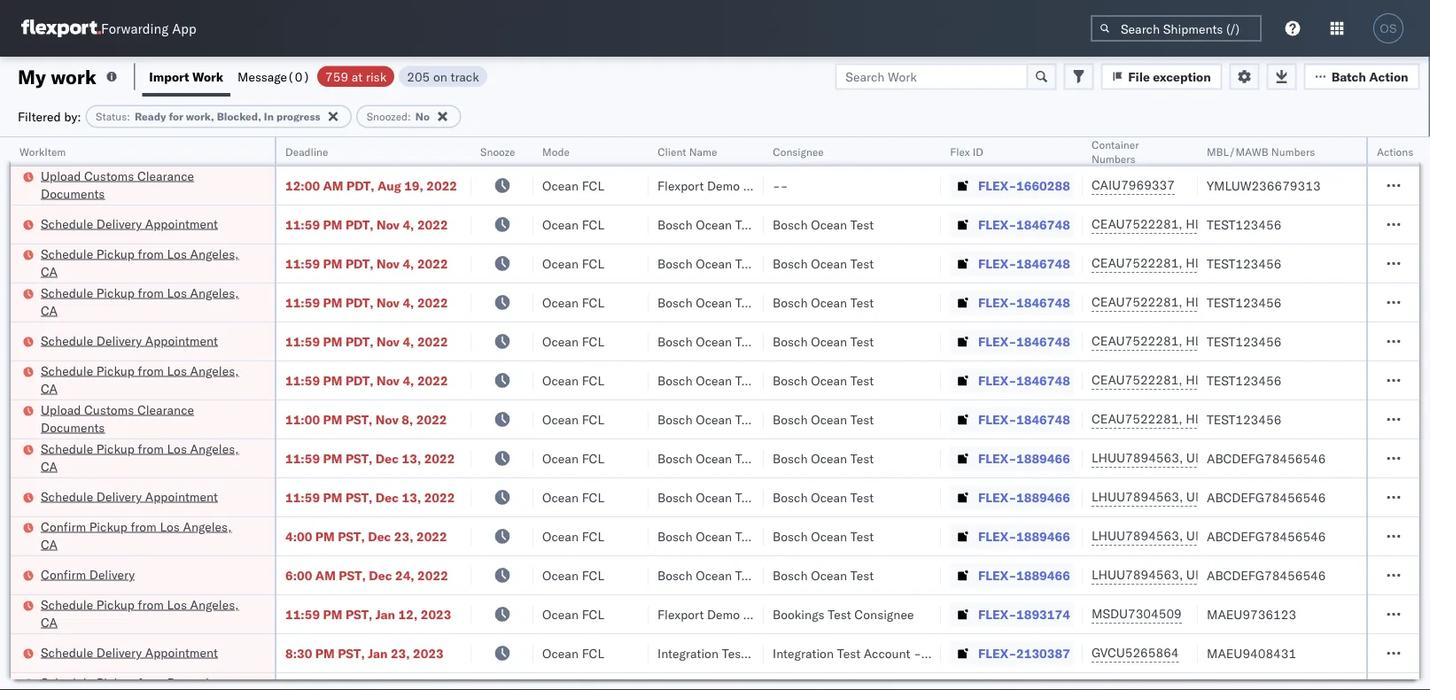 Task type: describe. For each thing, give the bounding box(es) containing it.
9 flex- from the top
[[979, 490, 1017, 505]]

schedule for 2nd schedule pickup from los angeles, ca button from the bottom's "schedule pickup from los angeles, ca" link
[[41, 441, 93, 457]]

numbers for mbl/mawb numbers
[[1272, 145, 1316, 158]]

mode button
[[534, 141, 631, 159]]

3 11:59 from the top
[[285, 295, 320, 310]]

confirm for confirm delivery
[[41, 567, 86, 582]]

confirm delivery
[[41, 567, 135, 582]]

8 11:59 from the top
[[285, 607, 320, 622]]

6:00 am pst, dec 24, 2022
[[285, 568, 448, 583]]

3 flex-1846748 from the top
[[979, 295, 1071, 310]]

flexport for --
[[658, 178, 704, 193]]

schedule delivery appointment link for 11:59 pm pst, dec 13, 2022
[[41, 488, 218, 506]]

11 fcl from the top
[[582, 568, 605, 583]]

schedule delivery appointment for 8:30 pm pst, jan 23, 2023
[[41, 645, 218, 660]]

ocean fcl for upload customs clearance documents 'link' corresponding to 12:00 am pdt, aug 19, 2022
[[542, 178, 605, 193]]

customs for 11:00 pm pst, nov 8, 2022
[[84, 402, 134, 417]]

24,
[[395, 568, 415, 583]]

12:00
[[285, 178, 320, 193]]

6 flex-1846748 from the top
[[979, 412, 1071, 427]]

batch
[[1332, 69, 1367, 84]]

1 schedule delivery appointment from the top
[[41, 216, 218, 231]]

11 flex- from the top
[[979, 568, 1017, 583]]

23, for jan
[[391, 646, 410, 661]]

12:00 am pdt, aug 19, 2022
[[285, 178, 457, 193]]

resize handle column header for mbl/mawb numbers
[[1399, 137, 1420, 691]]

container numbers
[[1092, 138, 1139, 165]]

from for "schedule pickup from los angeles, ca" link associated with fourth schedule pickup from los angeles, ca button from the bottom of the page
[[138, 285, 164, 300]]

5 flex-1846748 from the top
[[979, 373, 1071, 388]]

schedule pickup from los angeles, ca link for 3rd schedule pickup from los angeles, ca button from the bottom of the page
[[41, 362, 252, 398]]

1 ceau7522281, from the top
[[1092, 216, 1183, 232]]

4 lhuu7894563, uetu5238478 from the top
[[1092, 567, 1273, 583]]

mode
[[542, 145, 570, 158]]

lhuu7894563, uetu5238478 for schedule pickup from los angeles, ca
[[1092, 450, 1273, 466]]

fcl for schedule delivery appointment 'link' related to 11:59 pm pst, dec 13, 2022
[[582, 490, 605, 505]]

1 4, from the top
[[403, 217, 414, 232]]

759
[[325, 69, 348, 84]]

759 at risk
[[325, 69, 387, 84]]

23, for dec
[[394, 529, 414, 544]]

4 ceau7522281, from the top
[[1092, 333, 1183, 349]]

schedule for "schedule pickup from los angeles, ca" link associated with fourth schedule pickup from los angeles, ca button from the bottom of the page
[[41, 285, 93, 300]]

2 ocean fcl from the top
[[542, 217, 605, 232]]

snoozed
[[367, 110, 408, 123]]

forwarding app link
[[21, 20, 196, 37]]

snooze
[[480, 145, 515, 158]]

2 11:59 from the top
[[285, 256, 320, 271]]

4 flex-1889466 from the top
[[979, 568, 1071, 583]]

delivery for 8:30 pm pst, jan 23, 2023
[[96, 645, 142, 660]]

4, for 3rd schedule pickup from los angeles, ca button from the bottom of the page
[[403, 373, 414, 388]]

5 11:59 pm pdt, nov 4, 2022 from the top
[[285, 373, 448, 388]]

2 flex- from the top
[[979, 217, 1017, 232]]

flex
[[950, 145, 970, 158]]

resize handle column header for deadline
[[450, 137, 472, 691]]

3 hlxu6269489, from the top
[[1186, 294, 1277, 310]]

1 11:59 from the top
[[285, 217, 320, 232]]

5 flex- from the top
[[979, 334, 1017, 349]]

flex-1893174
[[979, 607, 1071, 622]]

my
[[18, 64, 46, 89]]

from for 2nd schedule pickup from los angeles, ca button from the bottom's "schedule pickup from los angeles, ca" link
[[138, 441, 164, 457]]

5 test123456 from the top
[[1207, 373, 1282, 388]]

pm for schedule delivery appointment 'link' for 11:59 pm pdt, nov 4, 2022
[[323, 334, 343, 349]]

resize handle column header for consignee
[[920, 137, 941, 691]]

flexport demo consignee for -
[[658, 178, 803, 193]]

flex-1889466 for schedule pickup from los angeles, ca
[[979, 451, 1071, 466]]

on
[[433, 69, 447, 84]]

pst, for upload customs clearance documents 'link' for 11:00 pm pst, nov 8, 2022
[[346, 412, 373, 427]]

schedule for "schedule pickup from los angeles, ca" link for fifth schedule pickup from los angeles, ca button from the bottom of the page
[[41, 246, 93, 261]]

3 schedule pickup from los angeles, ca button from the top
[[41, 362, 252, 399]]

aug
[[378, 178, 401, 193]]

ceau7522281, for fourth schedule pickup from los angeles, ca button from the bottom of the page
[[1092, 294, 1183, 310]]

app
[[172, 20, 196, 37]]

schedule pickup from los angeles, ca link for fifth schedule pickup from los angeles, ca button from the bottom of the page
[[41, 245, 252, 281]]

7 flex- from the top
[[979, 412, 1017, 427]]

6:00
[[285, 568, 312, 583]]

11:59 pm pst, jan 12, 2023
[[285, 607, 452, 622]]

4 abcdefg78456546 from the top
[[1207, 568, 1326, 583]]

3 flex- from the top
[[979, 256, 1017, 271]]

11:00
[[285, 412, 320, 427]]

confirm delivery link
[[41, 566, 135, 584]]

1846748 for upload customs clearance documents button for 11:00 pm pst, nov 8, 2022
[[1017, 412, 1071, 427]]

1889466 for schedule delivery appointment
[[1017, 490, 1071, 505]]

flex id
[[950, 145, 984, 158]]

4 hlxu8034992 from the top
[[1280, 333, 1367, 349]]

track
[[451, 69, 479, 84]]

name
[[689, 145, 717, 158]]

2 hlxu8034992 from the top
[[1280, 255, 1367, 271]]

actions
[[1377, 145, 1414, 158]]

1 schedule pickup from los angeles, ca button from the top
[[41, 245, 252, 282]]

file
[[1129, 69, 1150, 84]]

13, for schedule pickup from los angeles, ca
[[402, 451, 421, 466]]

risk
[[366, 69, 387, 84]]

8:30
[[285, 646, 312, 661]]

13 flex- from the top
[[979, 646, 1017, 661]]

status : ready for work, blocked, in progress
[[96, 110, 321, 123]]

ocean fcl for upload customs clearance documents 'link' for 11:00 pm pst, nov 8, 2022
[[542, 412, 605, 427]]

workitem button
[[11, 141, 257, 159]]

message
[[238, 69, 287, 84]]

4 11:59 from the top
[[285, 334, 320, 349]]

mbl/mawb
[[1207, 145, 1269, 158]]

4 1846748 from the top
[[1017, 334, 1071, 349]]

deadline button
[[277, 141, 454, 159]]

integration test account - karl lagerfeld
[[773, 646, 1004, 661]]

documents for 11:00
[[41, 420, 105, 435]]

ceau7522281, hlxu6269489, hlxu8034992 for fourth schedule pickup from los angeles, ca button from the bottom of the page
[[1092, 294, 1367, 310]]

pst, for schedule delivery appointment 'link' related to 11:59 pm pst, dec 13, 2022
[[346, 490, 373, 505]]

schedule for "schedule pickup from los angeles, ca" link for first schedule pickup from los angeles, ca button from the bottom
[[41, 597, 93, 613]]

: for snoozed
[[408, 110, 411, 123]]

ocean fcl for "schedule pickup from los angeles, ca" link associated with fourth schedule pickup from los angeles, ca button from the bottom of the page
[[542, 295, 605, 310]]

id
[[973, 145, 984, 158]]

2 hlxu6269489, from the top
[[1186, 255, 1277, 271]]

from for confirm pickup from los angeles, ca link
[[131, 519, 157, 535]]

progress
[[276, 110, 321, 123]]

blocked,
[[217, 110, 261, 123]]

flex-2130387
[[979, 646, 1071, 661]]

mbl/mawb numbers button
[[1198, 141, 1402, 159]]

appointment for 8:30 pm pst, jan 23, 2023
[[145, 645, 218, 660]]

file exception
[[1129, 69, 1211, 84]]

2 ca from the top
[[41, 303, 58, 318]]

(0)
[[287, 69, 310, 84]]

numbers for container numbers
[[1092, 152, 1136, 165]]

4 schedule pickup from los angeles, ca from the top
[[41, 441, 239, 474]]

pst, down 4:00 pm pst, dec 23, 2022
[[339, 568, 366, 583]]

customs for 12:00 am pdt, aug 19, 2022
[[84, 168, 134, 183]]

consignee down consignee button
[[743, 178, 803, 193]]

5 hlxu6269489, from the top
[[1186, 372, 1277, 388]]

am for pdt,
[[323, 178, 344, 193]]

for
[[169, 110, 183, 123]]

fcl for schedule delivery appointment 'link' for 11:59 pm pdt, nov 4, 2022
[[582, 334, 605, 349]]

pm for 8:30 pm pst, jan 23, 2023's schedule delivery appointment 'link'
[[315, 646, 335, 661]]

3 schedule pickup from los angeles, ca from the top
[[41, 363, 239, 396]]

import
[[149, 69, 189, 84]]

forwarding
[[101, 20, 169, 37]]

4 hlxu6269489, from the top
[[1186, 333, 1277, 349]]

pm for upload customs clearance documents 'link' for 11:00 pm pst, nov 8, 2022
[[323, 412, 343, 427]]

exception
[[1153, 69, 1211, 84]]

filtered by:
[[18, 109, 81, 124]]

4 schedule pickup from los angeles, ca button from the top
[[41, 440, 252, 477]]

1 schedule delivery appointment button from the top
[[41, 215, 218, 234]]

delivery for 11:59 pm pst, dec 13, 2022
[[96, 489, 142, 504]]

schedule for "schedule pickup from los angeles, ca" link associated with 3rd schedule pickup from los angeles, ca button from the bottom of the page
[[41, 363, 93, 378]]

in
[[264, 110, 274, 123]]

appointment for 11:59 pm pst, dec 13, 2022
[[145, 489, 218, 504]]

1893174
[[1017, 607, 1071, 622]]

client
[[658, 145, 686, 158]]

resize handle column header for mode
[[628, 137, 649, 691]]

3 ca from the top
[[41, 381, 58, 396]]

4 test123456 from the top
[[1207, 334, 1282, 349]]

no
[[416, 110, 430, 123]]

ymluw236679313
[[1207, 178, 1321, 193]]

2 11:59 pm pdt, nov 4, 2022 from the top
[[285, 256, 448, 271]]

1 flex- from the top
[[979, 178, 1017, 193]]

pst, for 8:30 pm pst, jan 23, 2023's schedule delivery appointment 'link'
[[338, 646, 365, 661]]

flex id button
[[941, 141, 1065, 159]]

4 4, from the top
[[403, 334, 414, 349]]

work
[[192, 69, 223, 84]]

6 ca from the top
[[41, 615, 58, 630]]

4 ceau7522281, hlxu6269489, hlxu8034992 from the top
[[1092, 333, 1367, 349]]

4 uetu5238478 from the top
[[1187, 567, 1273, 583]]

client name
[[658, 145, 717, 158]]

1 schedule pickup from los angeles, ca from the top
[[41, 246, 239, 279]]

3 test123456 from the top
[[1207, 295, 1282, 310]]

confirm delivery button
[[41, 566, 135, 585]]

19,
[[404, 178, 424, 193]]

from for "schedule pickup from los angeles, ca" link for first schedule pickup from los angeles, ca button from the bottom
[[138, 597, 164, 613]]

clearance for 11:00 pm pst, nov 8, 2022
[[137, 402, 194, 417]]

3 hlxu8034992 from the top
[[1280, 294, 1367, 310]]

1 hlxu8034992 from the top
[[1280, 216, 1367, 232]]

205 on track
[[407, 69, 479, 84]]

am for pst,
[[315, 568, 336, 583]]

1660288
[[1017, 178, 1071, 193]]

2 test123456 from the top
[[1207, 256, 1282, 271]]

flex-1660288
[[979, 178, 1071, 193]]

maeu9736123
[[1207, 607, 1297, 622]]

4 11:59 pm pdt, nov 4, 2022 from the top
[[285, 334, 448, 349]]

6 hlxu8034992 from the top
[[1280, 411, 1367, 427]]

pst, for 2nd schedule pickup from los angeles, ca button from the bottom's "schedule pickup from los angeles, ca" link
[[346, 451, 373, 466]]

4:00 pm pst, dec 23, 2022
[[285, 529, 447, 544]]

maeu9408431
[[1207, 646, 1297, 661]]

demo for -
[[707, 178, 740, 193]]

ocean fcl for schedule delivery appointment 'link' for 11:59 pm pdt, nov 4, 2022
[[542, 334, 605, 349]]

6 11:59 from the top
[[285, 451, 320, 466]]

confirm for confirm pickup from los angeles, ca
[[41, 519, 86, 535]]

schedule delivery appointment link for 8:30 pm pst, jan 23, 2023
[[41, 644, 218, 662]]

fcl for "schedule pickup from los angeles, ca" link associated with fourth schedule pickup from los angeles, ca button from the bottom of the page
[[582, 295, 605, 310]]

batch action button
[[1304, 63, 1420, 90]]

resize handle column header for client name
[[743, 137, 764, 691]]

abcdefg78456546 for confirm pickup from los angeles, ca
[[1207, 529, 1326, 544]]

action
[[1370, 69, 1409, 84]]

12,
[[399, 607, 418, 622]]

pickup inside confirm pickup from los angeles, ca
[[89, 519, 128, 535]]

12 flex- from the top
[[979, 607, 1017, 622]]

7 11:59 from the top
[[285, 490, 320, 505]]

4 lhuu7894563, from the top
[[1092, 567, 1184, 583]]

snoozed : no
[[367, 110, 430, 123]]

10 flex- from the top
[[979, 529, 1017, 544]]

by:
[[64, 109, 81, 124]]

2 fcl from the top
[[582, 217, 605, 232]]

consignee button
[[764, 141, 924, 159]]

filtered
[[18, 109, 61, 124]]

schedule pickup from los angeles, ca link for fourth schedule pickup from los angeles, ca button from the bottom of the page
[[41, 284, 252, 320]]

11 ocean fcl from the top
[[542, 568, 605, 583]]

11:59 pm pst, dec 13, 2022 for schedule pickup from los angeles, ca
[[285, 451, 455, 466]]

message (0)
[[238, 69, 310, 84]]

at
[[352, 69, 363, 84]]

schedule delivery appointment link for 11:59 pm pdt, nov 4, 2022
[[41, 332, 218, 350]]

nov for upload customs clearance documents button for 11:00 pm pst, nov 8, 2022
[[376, 412, 399, 427]]

jan for 23,
[[368, 646, 388, 661]]

ceau7522281, for fifth schedule pickup from los angeles, ca button from the bottom of the page
[[1092, 255, 1183, 271]]

los inside confirm pickup from los angeles, ca
[[160, 519, 180, 535]]

os button
[[1369, 8, 1409, 49]]

1 appointment from the top
[[145, 216, 218, 231]]

batch action
[[1332, 69, 1409, 84]]

8:30 pm pst, jan 23, 2023
[[285, 646, 444, 661]]

client name button
[[649, 141, 746, 159]]

nov for 3rd schedule pickup from los angeles, ca button from the bottom of the page
[[377, 373, 400, 388]]

1 flex-1846748 from the top
[[979, 217, 1071, 232]]

2 flex-1846748 from the top
[[979, 256, 1071, 271]]

lhuu7894563, uetu5238478 for schedule delivery appointment
[[1092, 489, 1273, 505]]

1 11:59 pm pdt, nov 4, 2022 from the top
[[285, 217, 448, 232]]

1 schedule delivery appointment link from the top
[[41, 215, 218, 233]]

dec left the 24,
[[369, 568, 392, 583]]

1 ca from the top
[[41, 264, 58, 279]]

4 flex- from the top
[[979, 295, 1017, 310]]

fcl for confirm pickup from los angeles, ca link
[[582, 529, 605, 544]]



Task type: vqa. For each thing, say whether or not it's contained in the screenshot.
first booking sheet link from the bottom of the page feb 28, 2023 tian chen
no



Task type: locate. For each thing, give the bounding box(es) containing it.
numbers
[[1272, 145, 1316, 158], [1092, 152, 1136, 165]]

numbers down container
[[1092, 152, 1136, 165]]

8 ocean fcl from the top
[[542, 451, 605, 466]]

5 ocean fcl from the top
[[542, 334, 605, 349]]

upload
[[41, 168, 81, 183], [41, 402, 81, 417]]

nov
[[377, 217, 400, 232], [377, 256, 400, 271], [377, 295, 400, 310], [377, 334, 400, 349], [377, 373, 400, 388], [376, 412, 399, 427]]

5 schedule pickup from los angeles, ca link from the top
[[41, 596, 252, 632]]

1 1846748 from the top
[[1017, 217, 1071, 232]]

1 vertical spatial 11:59 pm pst, dec 13, 2022
[[285, 490, 455, 505]]

consignee up --
[[773, 145, 824, 158]]

2023 down 12, at the left bottom of page
[[413, 646, 444, 661]]

2023 for 11:59 pm pst, jan 12, 2023
[[421, 607, 452, 622]]

2 schedule from the top
[[41, 246, 93, 261]]

1 demo from the top
[[707, 178, 740, 193]]

consignee up 'integration'
[[743, 607, 803, 622]]

demo down name on the top of the page
[[707, 178, 740, 193]]

jan for 12,
[[376, 607, 395, 622]]

2 schedule delivery appointment link from the top
[[41, 332, 218, 350]]

0 horizontal spatial numbers
[[1092, 152, 1136, 165]]

schedule for schedule delivery appointment 'link' related to 11:59 pm pst, dec 13, 2022
[[41, 489, 93, 504]]

11:59 pm pst, dec 13, 2022 for schedule delivery appointment
[[285, 490, 455, 505]]

2023 right 12, at the left bottom of page
[[421, 607, 452, 622]]

resize handle column header for container numbers
[[1177, 137, 1198, 691]]

lhuu7894563,
[[1092, 450, 1184, 466], [1092, 489, 1184, 505], [1092, 528, 1184, 544], [1092, 567, 1184, 583]]

documents for 12:00
[[41, 186, 105, 201]]

pst, down 11:00 pm pst, nov 8, 2022
[[346, 451, 373, 466]]

2 4, from the top
[[403, 256, 414, 271]]

confirm inside button
[[41, 567, 86, 582]]

dec down 11:00 pm pst, nov 8, 2022
[[376, 451, 399, 466]]

2 documents from the top
[[41, 420, 105, 435]]

pm for schedule delivery appointment 'link' related to 11:59 pm pst, dec 13, 2022
[[323, 490, 343, 505]]

2 schedule pickup from los angeles, ca link from the top
[[41, 284, 252, 320]]

fcl for 2nd schedule pickup from los angeles, ca button from the bottom's "schedule pickup from los angeles, ca" link
[[582, 451, 605, 466]]

1 vertical spatial documents
[[41, 420, 105, 435]]

numbers inside "container numbers"
[[1092, 152, 1136, 165]]

0 vertical spatial 23,
[[394, 529, 414, 544]]

0 vertical spatial demo
[[707, 178, 740, 193]]

13 fcl from the top
[[582, 646, 605, 661]]

0 vertical spatial 2023
[[421, 607, 452, 622]]

1 fcl from the top
[[582, 178, 605, 193]]

pst, up 8:30 pm pst, jan 23, 2023
[[346, 607, 373, 622]]

integration
[[773, 646, 834, 661]]

Search Work text field
[[835, 63, 1028, 90]]

1 vertical spatial upload customs clearance documents link
[[41, 401, 252, 437]]

ceau7522281, hlxu6269489, hlxu8034992
[[1092, 216, 1367, 232], [1092, 255, 1367, 271], [1092, 294, 1367, 310], [1092, 333, 1367, 349], [1092, 372, 1367, 388], [1092, 411, 1367, 427]]

container
[[1092, 138, 1139, 151]]

angeles, inside confirm pickup from los angeles, ca
[[183, 519, 232, 535]]

: left no
[[408, 110, 411, 123]]

workitem
[[20, 145, 66, 158]]

los
[[167, 246, 187, 261], [167, 285, 187, 300], [167, 363, 187, 378], [167, 441, 187, 457], [160, 519, 180, 535], [167, 597, 187, 613]]

pm for 2nd schedule pickup from los angeles, ca button from the bottom's "schedule pickup from los angeles, ca" link
[[323, 451, 343, 466]]

uetu5238478 for schedule delivery appointment
[[1187, 489, 1273, 505]]

documents
[[41, 186, 105, 201], [41, 420, 105, 435]]

1 ocean fcl from the top
[[542, 178, 605, 193]]

upload customs clearance documents for 12:00 am pdt, aug 19, 2022
[[41, 168, 194, 201]]

os
[[1380, 22, 1398, 35]]

2 flex-1889466 from the top
[[979, 490, 1071, 505]]

5 hlxu8034992 from the top
[[1280, 372, 1367, 388]]

demo left the bookings in the bottom right of the page
[[707, 607, 740, 622]]

9 fcl from the top
[[582, 490, 605, 505]]

fcl for upload customs clearance documents 'link' for 11:00 pm pst, nov 8, 2022
[[582, 412, 605, 427]]

1 1889466 from the top
[[1017, 451, 1071, 466]]

13, for schedule delivery appointment
[[402, 490, 421, 505]]

1 vertical spatial customs
[[84, 402, 134, 417]]

1 vertical spatial 2023
[[413, 646, 444, 661]]

ocean
[[542, 178, 579, 193], [542, 217, 579, 232], [696, 217, 732, 232], [811, 217, 848, 232], [542, 256, 579, 271], [696, 256, 732, 271], [811, 256, 848, 271], [542, 295, 579, 310], [696, 295, 732, 310], [811, 295, 848, 310], [542, 334, 579, 349], [696, 334, 732, 349], [811, 334, 848, 349], [542, 373, 579, 388], [696, 373, 732, 388], [811, 373, 848, 388], [542, 412, 579, 427], [696, 412, 732, 427], [811, 412, 848, 427], [542, 451, 579, 466], [696, 451, 732, 466], [811, 451, 848, 466], [542, 490, 579, 505], [696, 490, 732, 505], [811, 490, 848, 505], [542, 529, 579, 544], [696, 529, 732, 544], [811, 529, 848, 544], [542, 568, 579, 583], [696, 568, 732, 583], [811, 568, 848, 583], [542, 607, 579, 622], [542, 646, 579, 661]]

from
[[138, 246, 164, 261], [138, 285, 164, 300], [138, 363, 164, 378], [138, 441, 164, 457], [131, 519, 157, 535], [138, 597, 164, 613]]

0 vertical spatial flexport demo consignee
[[658, 178, 803, 193]]

file exception button
[[1101, 63, 1223, 90], [1101, 63, 1223, 90]]

import work
[[149, 69, 223, 84]]

flexport demo consignee
[[658, 178, 803, 193], [658, 607, 803, 622]]

confirm down confirm pickup from los angeles, ca
[[41, 567, 86, 582]]

4 schedule pickup from los angeles, ca link from the top
[[41, 440, 252, 476]]

2 ceau7522281, hlxu6269489, hlxu8034992 from the top
[[1092, 255, 1367, 271]]

0 vertical spatial upload customs clearance documents button
[[41, 167, 252, 204]]

appointment for 11:59 pm pdt, nov 4, 2022
[[145, 333, 218, 348]]

2 lhuu7894563, from the top
[[1092, 489, 1184, 505]]

6 flex- from the top
[[979, 373, 1017, 388]]

lagerfeld
[[951, 646, 1004, 661]]

numbers inside button
[[1272, 145, 1316, 158]]

2 abcdefg78456546 from the top
[[1207, 490, 1326, 505]]

1 test123456 from the top
[[1207, 217, 1282, 232]]

upload for 12:00 am pdt, aug 19, 2022
[[41, 168, 81, 183]]

ceau7522281,
[[1092, 216, 1183, 232], [1092, 255, 1183, 271], [1092, 294, 1183, 310], [1092, 333, 1183, 349], [1092, 372, 1183, 388], [1092, 411, 1183, 427]]

1 vertical spatial upload customs clearance documents
[[41, 402, 194, 435]]

hlxu6269489,
[[1186, 216, 1277, 232], [1186, 255, 1277, 271], [1186, 294, 1277, 310], [1186, 333, 1277, 349], [1186, 372, 1277, 388], [1186, 411, 1277, 427]]

ready
[[135, 110, 166, 123]]

1889466
[[1017, 451, 1071, 466], [1017, 490, 1071, 505], [1017, 529, 1071, 544], [1017, 568, 1071, 583]]

: for status
[[127, 110, 130, 123]]

consignee up account
[[855, 607, 914, 622]]

5 11:59 from the top
[[285, 373, 320, 388]]

pickup
[[96, 246, 135, 261], [96, 285, 135, 300], [96, 363, 135, 378], [96, 441, 135, 457], [89, 519, 128, 535], [96, 597, 135, 613]]

caiu7969337
[[1092, 177, 1175, 193]]

test123456
[[1207, 217, 1282, 232], [1207, 256, 1282, 271], [1207, 295, 1282, 310], [1207, 334, 1282, 349], [1207, 373, 1282, 388], [1207, 412, 1282, 427]]

5 ceau7522281, hlxu6269489, hlxu8034992 from the top
[[1092, 372, 1367, 388]]

container numbers button
[[1083, 134, 1181, 166]]

abcdefg78456546 for schedule pickup from los angeles, ca
[[1207, 451, 1326, 466]]

2023
[[421, 607, 452, 622], [413, 646, 444, 661]]

demo for bookings
[[707, 607, 740, 622]]

flex-1889466 for confirm pickup from los angeles, ca
[[979, 529, 1071, 544]]

numbers up ymluw236679313
[[1272, 145, 1316, 158]]

forwarding app
[[101, 20, 196, 37]]

fcl for "schedule pickup from los angeles, ca" link associated with 3rd schedule pickup from los angeles, ca button from the bottom of the page
[[582, 373, 605, 388]]

3 abcdefg78456546 from the top
[[1207, 529, 1326, 544]]

pm
[[323, 217, 343, 232], [323, 256, 343, 271], [323, 295, 343, 310], [323, 334, 343, 349], [323, 373, 343, 388], [323, 412, 343, 427], [323, 451, 343, 466], [323, 490, 343, 505], [315, 529, 335, 544], [323, 607, 343, 622], [315, 646, 335, 661]]

pst, up the 6:00 am pst, dec 24, 2022
[[338, 529, 365, 544]]

schedule delivery appointment button for 11:59 pm pst, dec 13, 2022
[[41, 488, 218, 507]]

4 ca from the top
[[41, 459, 58, 474]]

11:59 pm pst, dec 13, 2022 up 4:00 pm pst, dec 23, 2022
[[285, 490, 455, 505]]

fcl for 8:30 pm pst, jan 23, 2023's schedule delivery appointment 'link'
[[582, 646, 605, 661]]

4 schedule from the top
[[41, 333, 93, 348]]

pst, up 4:00 pm pst, dec 23, 2022
[[346, 490, 373, 505]]

confirm pickup from los angeles, ca
[[41, 519, 232, 552]]

5 ceau7522281, from the top
[[1092, 372, 1183, 388]]

6 ocean fcl from the top
[[542, 373, 605, 388]]

1 vertical spatial jan
[[368, 646, 388, 661]]

1 horizontal spatial numbers
[[1272, 145, 1316, 158]]

3 appointment from the top
[[145, 489, 218, 504]]

my work
[[18, 64, 96, 89]]

schedule delivery appointment for 11:59 pm pdt, nov 4, 2022
[[41, 333, 218, 348]]

ocean fcl for confirm pickup from los angeles, ca link
[[542, 529, 605, 544]]

6 schedule from the top
[[41, 441, 93, 457]]

2 schedule pickup from los angeles, ca from the top
[[41, 285, 239, 318]]

am right 12:00
[[323, 178, 344, 193]]

ocean fcl for schedule delivery appointment 'link' related to 11:59 pm pst, dec 13, 2022
[[542, 490, 605, 505]]

upload customs clearance documents
[[41, 168, 194, 201], [41, 402, 194, 435]]

schedule delivery appointment for 11:59 pm pst, dec 13, 2022
[[41, 489, 218, 504]]

dec up the 6:00 am pst, dec 24, 2022
[[368, 529, 391, 544]]

1846748 for 3rd schedule pickup from los angeles, ca button from the bottom of the page
[[1017, 373, 1071, 388]]

clearance
[[137, 168, 194, 183], [137, 402, 194, 417]]

1 lhuu7894563, uetu5238478 from the top
[[1092, 450, 1273, 466]]

flexport
[[658, 178, 704, 193], [658, 607, 704, 622]]

resize handle column header for flex id
[[1062, 137, 1083, 691]]

deadline
[[285, 145, 328, 158]]

1 hlxu6269489, from the top
[[1186, 216, 1277, 232]]

1 ceau7522281, hlxu6269489, hlxu8034992 from the top
[[1092, 216, 1367, 232]]

am right 6:00
[[315, 568, 336, 583]]

schedule delivery appointment
[[41, 216, 218, 231], [41, 333, 218, 348], [41, 489, 218, 504], [41, 645, 218, 660]]

8 flex- from the top
[[979, 451, 1017, 466]]

23,
[[394, 529, 414, 544], [391, 646, 410, 661]]

3 flex-1889466 from the top
[[979, 529, 1071, 544]]

flexport demo consignee down name on the top of the page
[[658, 178, 803, 193]]

1 vertical spatial clearance
[[137, 402, 194, 417]]

uetu5238478 for confirm pickup from los angeles, ca
[[1187, 528, 1273, 544]]

0 horizontal spatial :
[[127, 110, 130, 123]]

upload for 11:00 pm pst, nov 8, 2022
[[41, 402, 81, 417]]

1 schedule pickup from los angeles, ca link from the top
[[41, 245, 252, 281]]

schedule pickup from los angeles, ca link for 2nd schedule pickup from los angeles, ca button from the bottom
[[41, 440, 252, 476]]

1 documents from the top
[[41, 186, 105, 201]]

4 schedule delivery appointment from the top
[[41, 645, 218, 660]]

abcdefg78456546
[[1207, 451, 1326, 466], [1207, 490, 1326, 505], [1207, 529, 1326, 544], [1207, 568, 1326, 583]]

4,
[[403, 217, 414, 232], [403, 256, 414, 271], [403, 295, 414, 310], [403, 334, 414, 349], [403, 373, 414, 388]]

dec for confirm pickup from los angeles, ca
[[368, 529, 391, 544]]

6 fcl from the top
[[582, 373, 605, 388]]

6 test123456 from the top
[[1207, 412, 1282, 427]]

flexport. image
[[21, 20, 101, 37]]

3 fcl from the top
[[582, 256, 605, 271]]

dec
[[376, 451, 399, 466], [376, 490, 399, 505], [368, 529, 391, 544], [369, 568, 392, 583]]

4:00
[[285, 529, 312, 544]]

gvcu5265864
[[1092, 645, 1179, 661]]

ceau7522281, for 3rd schedule pickup from los angeles, ca button from the bottom of the page
[[1092, 372, 1183, 388]]

11:59
[[285, 217, 320, 232], [285, 256, 320, 271], [285, 295, 320, 310], [285, 334, 320, 349], [285, 373, 320, 388], [285, 451, 320, 466], [285, 490, 320, 505], [285, 607, 320, 622]]

0 vertical spatial upload customs clearance documents link
[[41, 167, 252, 203]]

bookings test consignee
[[773, 607, 914, 622]]

4 schedule delivery appointment link from the top
[[41, 644, 218, 662]]

dec for schedule pickup from los angeles, ca
[[376, 451, 399, 466]]

confirm inside confirm pickup from los angeles, ca
[[41, 519, 86, 535]]

4 1889466 from the top
[[1017, 568, 1071, 583]]

1 upload customs clearance documents button from the top
[[41, 167, 252, 204]]

1 vertical spatial 23,
[[391, 646, 410, 661]]

ocean fcl
[[542, 178, 605, 193], [542, 217, 605, 232], [542, 256, 605, 271], [542, 295, 605, 310], [542, 334, 605, 349], [542, 373, 605, 388], [542, 412, 605, 427], [542, 451, 605, 466], [542, 490, 605, 505], [542, 529, 605, 544], [542, 568, 605, 583], [542, 607, 605, 622], [542, 646, 605, 661]]

lhuu7894563, for schedule delivery appointment
[[1092, 489, 1184, 505]]

flexport for bookings test consignee
[[658, 607, 704, 622]]

upload customs clearance documents button for 11:00 pm pst, nov 8, 2022
[[41, 401, 252, 438]]

13, up 4:00 pm pst, dec 23, 2022
[[402, 490, 421, 505]]

1 clearance from the top
[[137, 168, 194, 183]]

1 vertical spatial flexport demo consignee
[[658, 607, 803, 622]]

consignee inside button
[[773, 145, 824, 158]]

fcl for upload customs clearance documents 'link' corresponding to 12:00 am pdt, aug 19, 2022
[[582, 178, 605, 193]]

0 vertical spatial am
[[323, 178, 344, 193]]

11:59 pm pst, dec 13, 2022 down 11:00 pm pst, nov 8, 2022
[[285, 451, 455, 466]]

ocean fcl for "schedule pickup from los angeles, ca" link associated with 3rd schedule pickup from los angeles, ca button from the bottom of the page
[[542, 373, 605, 388]]

delivery inside button
[[89, 567, 135, 582]]

2 flexport demo consignee from the top
[[658, 607, 803, 622]]

upload customs clearance documents link for 11:00 pm pst, nov 8, 2022
[[41, 401, 252, 437]]

2023 for 8:30 pm pst, jan 23, 2023
[[413, 646, 444, 661]]

from for "schedule pickup from los angeles, ca" link for fifth schedule pickup from los angeles, ca button from the bottom of the page
[[138, 246, 164, 261]]

ca
[[41, 264, 58, 279], [41, 303, 58, 318], [41, 381, 58, 396], [41, 459, 58, 474], [41, 537, 58, 552], [41, 615, 58, 630]]

3 ceau7522281, from the top
[[1092, 294, 1183, 310]]

2 lhuu7894563, uetu5238478 from the top
[[1092, 489, 1273, 505]]

2130387
[[1017, 646, 1071, 661]]

3 schedule delivery appointment link from the top
[[41, 488, 218, 506]]

8,
[[402, 412, 413, 427]]

-
[[773, 178, 781, 193], [781, 178, 788, 193], [914, 646, 922, 661]]

status
[[96, 110, 127, 123]]

1846748 for fifth schedule pickup from los angeles, ca button from the bottom of the page
[[1017, 256, 1071, 271]]

clearance for 12:00 am pdt, aug 19, 2022
[[137, 168, 194, 183]]

pm for confirm pickup from los angeles, ca link
[[315, 529, 335, 544]]

pst, left '8,'
[[346, 412, 373, 427]]

--
[[773, 178, 788, 193]]

pm for "schedule pickup from los angeles, ca" link for fifth schedule pickup from los angeles, ca button from the bottom of the page
[[323, 256, 343, 271]]

5 schedule pickup from los angeles, ca from the top
[[41, 597, 239, 630]]

upload customs clearance documents for 11:00 pm pst, nov 8, 2022
[[41, 402, 194, 435]]

schedule
[[41, 216, 93, 231], [41, 246, 93, 261], [41, 285, 93, 300], [41, 333, 93, 348], [41, 363, 93, 378], [41, 441, 93, 457], [41, 489, 93, 504], [41, 597, 93, 613], [41, 645, 93, 660]]

upload customs clearance documents link
[[41, 167, 252, 203], [41, 401, 252, 437]]

confirm up confirm delivery on the bottom left
[[41, 519, 86, 535]]

0 vertical spatial 11:59 pm pst, dec 13, 2022
[[285, 451, 455, 466]]

confirm pickup from los angeles, ca button
[[41, 518, 252, 555]]

customs
[[84, 168, 134, 183], [84, 402, 134, 417]]

angeles,
[[190, 246, 239, 261], [190, 285, 239, 300], [190, 363, 239, 378], [190, 441, 239, 457], [183, 519, 232, 535], [190, 597, 239, 613]]

13, down '8,'
[[402, 451, 421, 466]]

0 vertical spatial flexport
[[658, 178, 704, 193]]

1 horizontal spatial :
[[408, 110, 411, 123]]

ocean fcl for "schedule pickup from los angeles, ca" link for first schedule pickup from los angeles, ca button from the bottom
[[542, 607, 605, 622]]

1 vertical spatial confirm
[[41, 567, 86, 582]]

pst,
[[346, 412, 373, 427], [346, 451, 373, 466], [346, 490, 373, 505], [338, 529, 365, 544], [339, 568, 366, 583], [346, 607, 373, 622], [338, 646, 365, 661]]

0 vertical spatial customs
[[84, 168, 134, 183]]

dec up 4:00 pm pst, dec 23, 2022
[[376, 490, 399, 505]]

fcl
[[582, 178, 605, 193], [582, 217, 605, 232], [582, 256, 605, 271], [582, 295, 605, 310], [582, 334, 605, 349], [582, 373, 605, 388], [582, 412, 605, 427], [582, 451, 605, 466], [582, 490, 605, 505], [582, 529, 605, 544], [582, 568, 605, 583], [582, 607, 605, 622], [582, 646, 605, 661]]

13 ocean fcl from the top
[[542, 646, 605, 661]]

jan left 12, at the left bottom of page
[[376, 607, 395, 622]]

0 vertical spatial 13,
[[402, 451, 421, 466]]

ocean fcl for 2nd schedule pickup from los angeles, ca button from the bottom's "schedule pickup from los angeles, ca" link
[[542, 451, 605, 466]]

1 upload from the top
[[41, 168, 81, 183]]

1 vertical spatial upload customs clearance documents button
[[41, 401, 252, 438]]

6 hlxu6269489, from the top
[[1186, 411, 1277, 427]]

pm for "schedule pickup from los angeles, ca" link for first schedule pickup from los angeles, ca button from the bottom
[[323, 607, 343, 622]]

23, down 12, at the left bottom of page
[[391, 646, 410, 661]]

hlxu8034992
[[1280, 216, 1367, 232], [1280, 255, 1367, 271], [1280, 294, 1367, 310], [1280, 333, 1367, 349], [1280, 372, 1367, 388], [1280, 411, 1367, 427]]

2 schedule pickup from los angeles, ca button from the top
[[41, 284, 252, 321]]

mbl/mawb numbers
[[1207, 145, 1316, 158]]

1846748 for fourth schedule pickup from los angeles, ca button from the bottom of the page
[[1017, 295, 1071, 310]]

flex-1846748
[[979, 217, 1071, 232], [979, 256, 1071, 271], [979, 295, 1071, 310], [979, 334, 1071, 349], [979, 373, 1071, 388], [979, 412, 1071, 427]]

5 schedule pickup from los angeles, ca button from the top
[[41, 596, 252, 633]]

flexport demo consignee for bookings
[[658, 607, 803, 622]]

from inside confirm pickup from los angeles, ca
[[131, 519, 157, 535]]

schedule delivery appointment link
[[41, 215, 218, 233], [41, 332, 218, 350], [41, 488, 218, 506], [41, 644, 218, 662]]

jan down 11:59 pm pst, jan 12, 2023
[[368, 646, 388, 661]]

: left ready on the left of page
[[127, 110, 130, 123]]

ca inside confirm pickup from los angeles, ca
[[41, 537, 58, 552]]

1 vertical spatial am
[[315, 568, 336, 583]]

work
[[51, 64, 96, 89]]

3 11:59 pm pdt, nov 4, 2022 from the top
[[285, 295, 448, 310]]

schedule pickup from los angeles, ca link for first schedule pickup from los angeles, ca button from the bottom
[[41, 596, 252, 632]]

3 schedule from the top
[[41, 285, 93, 300]]

schedule for 1st schedule delivery appointment 'link' from the top
[[41, 216, 93, 231]]

pst, for "schedule pickup from los angeles, ca" link for first schedule pickup from los angeles, ca button from the bottom
[[346, 607, 373, 622]]

demo
[[707, 178, 740, 193], [707, 607, 740, 622]]

1889466 for schedule pickup from los angeles, ca
[[1017, 451, 1071, 466]]

1 abcdefg78456546 from the top
[[1207, 451, 1326, 466]]

1 vertical spatial demo
[[707, 607, 740, 622]]

:
[[127, 110, 130, 123], [408, 110, 411, 123]]

confirm pickup from los angeles, ca link
[[41, 518, 252, 554]]

1 vertical spatial 13,
[[402, 490, 421, 505]]

flex-1889466 for schedule delivery appointment
[[979, 490, 1071, 505]]

fcl for "schedule pickup from los angeles, ca" link for first schedule pickup from los angeles, ca button from the bottom
[[582, 607, 605, 622]]

lhuu7894563, uetu5238478 for confirm pickup from los angeles, ca
[[1092, 528, 1273, 544]]

1 vertical spatial upload
[[41, 402, 81, 417]]

0 vertical spatial jan
[[376, 607, 395, 622]]

11:00 pm pst, nov 8, 2022
[[285, 412, 447, 427]]

0 vertical spatial upload
[[41, 168, 81, 183]]

2 11:59 pm pst, dec 13, 2022 from the top
[[285, 490, 455, 505]]

0 vertical spatial clearance
[[137, 168, 194, 183]]

delivery for 11:59 pm pdt, nov 4, 2022
[[96, 333, 142, 348]]

2 clearance from the top
[[137, 402, 194, 417]]

ceau7522281, hlxu6269489, hlxu8034992 for 3rd schedule pickup from los angeles, ca button from the bottom of the page
[[1092, 372, 1367, 388]]

ceau7522281, for upload customs clearance documents button for 11:00 pm pst, nov 8, 2022
[[1092, 411, 1183, 427]]

import work button
[[142, 57, 231, 97]]

Search Shipments (/) text field
[[1091, 15, 1262, 42]]

2 customs from the top
[[84, 402, 134, 417]]

flex-1893174 button
[[950, 602, 1074, 627], [950, 602, 1074, 627]]

4 flex-1846748 from the top
[[979, 334, 1071, 349]]

flexport demo consignee up 'integration'
[[658, 607, 803, 622]]

0 vertical spatial confirm
[[41, 519, 86, 535]]

8 schedule from the top
[[41, 597, 93, 613]]

7 fcl from the top
[[582, 412, 605, 427]]

6 ceau7522281, hlxu6269489, hlxu8034992 from the top
[[1092, 411, 1367, 427]]

1 flexport from the top
[[658, 178, 704, 193]]

0 vertical spatial upload customs clearance documents
[[41, 168, 194, 201]]

0 vertical spatial documents
[[41, 186, 105, 201]]

1 flexport demo consignee from the top
[[658, 178, 803, 193]]

2022
[[427, 178, 457, 193], [417, 217, 448, 232], [417, 256, 448, 271], [417, 295, 448, 310], [417, 334, 448, 349], [417, 373, 448, 388], [416, 412, 447, 427], [424, 451, 455, 466], [424, 490, 455, 505], [417, 529, 447, 544], [418, 568, 448, 583]]

dec for schedule delivery appointment
[[376, 490, 399, 505]]

work,
[[186, 110, 214, 123]]

9 ocean fcl from the top
[[542, 490, 605, 505]]

3 schedule pickup from los angeles, ca link from the top
[[41, 362, 252, 398]]

1 vertical spatial flexport
[[658, 607, 704, 622]]

1 13, from the top
[[402, 451, 421, 466]]

from for "schedule pickup from los angeles, ca" link associated with 3rd schedule pickup from los angeles, ca button from the bottom of the page
[[138, 363, 164, 378]]

ceau7522281, hlxu6269489, hlxu8034992 for upload customs clearance documents button for 11:00 pm pst, nov 8, 2022
[[1092, 411, 1367, 427]]

bookings
[[773, 607, 825, 622]]

resize handle column header
[[254, 137, 275, 691], [450, 137, 472, 691], [512, 137, 534, 691], [628, 137, 649, 691], [743, 137, 764, 691], [920, 137, 941, 691], [1062, 137, 1083, 691], [1177, 137, 1198, 691], [1399, 137, 1420, 691], [1399, 137, 1420, 691]]

23, up the 24,
[[394, 529, 414, 544]]

schedule for 8:30 pm pst, jan 23, 2023's schedule delivery appointment 'link'
[[41, 645, 93, 660]]

pst, down 11:59 pm pst, jan 12, 2023
[[338, 646, 365, 661]]

2 schedule delivery appointment from the top
[[41, 333, 218, 348]]

2 appointment from the top
[[145, 333, 218, 348]]

pm for "schedule pickup from los angeles, ca" link associated with fourth schedule pickup from los angeles, ca button from the bottom of the page
[[323, 295, 343, 310]]

6 ceau7522281, from the top
[[1092, 411, 1183, 427]]

12 ocean fcl from the top
[[542, 607, 605, 622]]



